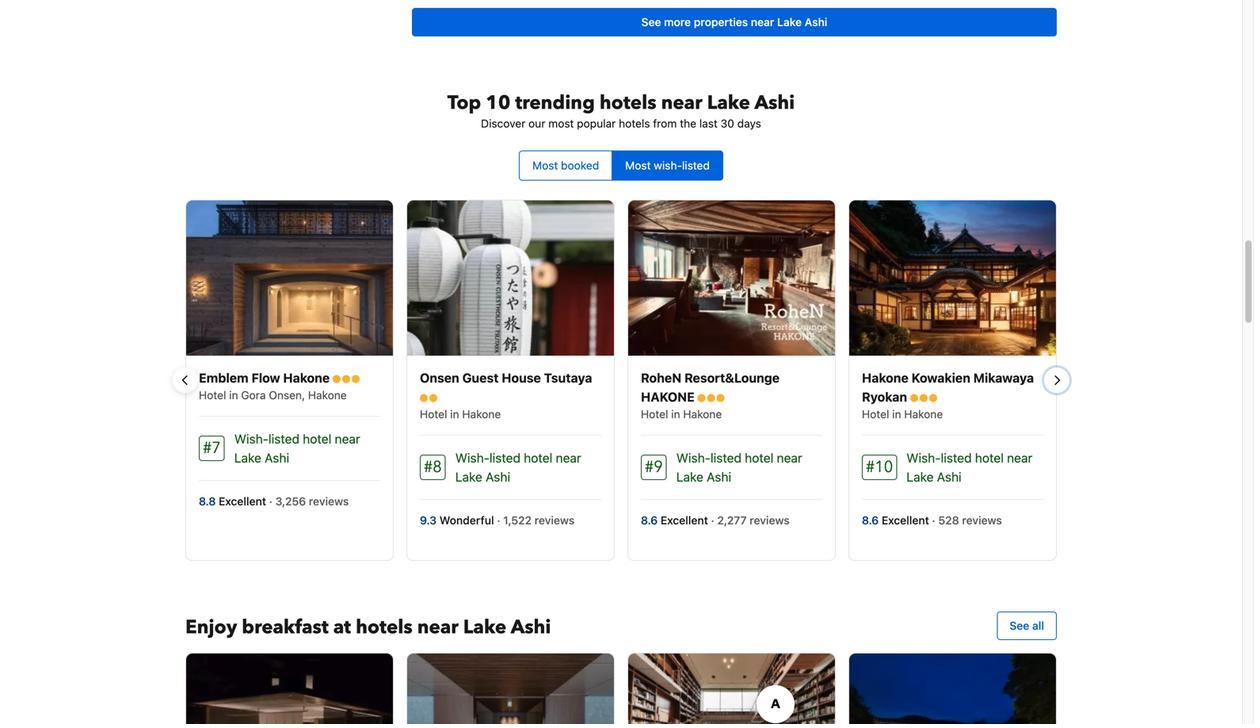 Task type: vqa. For each thing, say whether or not it's contained in the screenshot.
second free cancellation available from the top
no



Task type: describe. For each thing, give the bounding box(es) containing it.
gora
[[241, 389, 266, 402]]

guest
[[462, 370, 499, 385]]

onsen
[[420, 370, 459, 385]]

hotel for #8
[[420, 408, 447, 421]]

previous image
[[176, 371, 195, 390]]

the
[[680, 117, 697, 130]]

wish-listed hotel near lake ashi for #10
[[907, 450, 1033, 484]]

more
[[664, 15, 691, 28]]

most
[[549, 117, 574, 130]]

wish- for #9
[[677, 450, 711, 465]]

listed for #10
[[941, 450, 972, 465]]

house
[[502, 370, 541, 385]]

see all
[[1010, 619, 1044, 632]]

wish-listed hotel near lake ashi for #7
[[234, 431, 360, 465]]

wonderful
[[440, 514, 494, 527]]

rated excellent element for #7
[[219, 495, 269, 508]]

ashi inside top 10 trending hotels near lake ashi discover our most popular hotels from the last 30 days
[[755, 90, 795, 116]]

10
[[486, 90, 511, 116]]

trending
[[515, 90, 595, 116]]

wish- for #7
[[234, 431, 269, 446]]

see for see all
[[1010, 619, 1030, 632]]

hakone down 'rohen resort&lounge hakone'
[[683, 408, 722, 421]]

rohen resort&lounge hakone
[[641, 370, 780, 404]]

in for #10
[[893, 408, 901, 421]]

next image
[[1048, 371, 1067, 390]]

most for most booked
[[533, 159, 558, 172]]

from 2,277 reviews element
[[711, 514, 793, 527]]

hakone down the guest
[[462, 408, 501, 421]]

scored 8.6 element for #10
[[862, 514, 882, 527]]

top 10 trending hotels near lake ashi discover our most popular hotels from the last 30 days
[[448, 90, 795, 130]]

most for most wish-listed
[[625, 159, 651, 172]]

near inside top 10 trending hotels near lake ashi discover our most popular hotels from the last 30 days
[[661, 90, 703, 116]]

rohen resort&lounge hakone, hotel in hakone image
[[628, 200, 835, 356]]

see for see more properties near lake ashi
[[642, 15, 661, 28]]

wish- for #8
[[455, 450, 490, 465]]

8.6 excellent 528 reviews
[[862, 514, 1005, 527]]

in for #7
[[229, 389, 238, 402]]

listed for #9
[[711, 450, 742, 465]]

hotel for #9
[[745, 450, 774, 465]]

1 vertical spatial hotels
[[619, 117, 650, 130]]

hotels for top 10 trending hotels near lake ashi discover our most popular hotels from the last 30 days
[[600, 90, 657, 116]]

wish-
[[654, 159, 682, 172]]

region containing #7
[[173, 200, 1070, 561]]

9.3
[[420, 514, 437, 527]]

wish- for #10
[[907, 450, 941, 465]]

8.8
[[199, 495, 216, 508]]

lake inside top 10 trending hotels near lake ashi discover our most popular hotels from the last 30 days
[[707, 90, 750, 116]]

rohen
[[641, 370, 682, 385]]

3,256
[[275, 495, 306, 508]]

hakone inside hakone kowakien mikawaya ryokan
[[862, 370, 909, 385]]

onsen guest house tsutaya, hotel in hakone image
[[407, 200, 614, 356]]

from 528 reviews element
[[932, 514, 1005, 527]]

#10
[[866, 456, 893, 478]]

hakone right "onsen,"
[[308, 389, 347, 402]]

hotel for #7
[[199, 389, 226, 402]]

ashi inside see more properties near lake ashi link
[[805, 15, 828, 28]]

hotel in hakone for #9
[[641, 408, 722, 421]]

rated excellent element for #9
[[661, 514, 711, 527]]

from
[[653, 117, 677, 130]]

resort&lounge
[[685, 370, 780, 385]]

last
[[700, 117, 718, 130]]

#8
[[424, 456, 442, 478]]

emblem
[[199, 370, 249, 385]]

528
[[939, 514, 959, 527]]

listed for #8
[[490, 450, 521, 465]]

onsen guest house tsutaya
[[420, 370, 592, 385]]

our
[[529, 117, 546, 130]]

8.6 excellent 2,277 reviews
[[641, 514, 793, 527]]

see more properties near lake ashi link
[[412, 8, 1057, 36]]

emblem flow hakone, hotel in hakone image
[[186, 200, 393, 356]]

1,522
[[503, 514, 532, 527]]

8.6 for #9
[[641, 514, 658, 527]]

8.8 excellent 3,256 reviews
[[199, 495, 352, 508]]

properties
[[694, 15, 748, 28]]

breakfast
[[242, 614, 329, 641]]



Task type: locate. For each thing, give the bounding box(es) containing it.
excellent
[[219, 495, 266, 508], [661, 514, 708, 527], [882, 514, 929, 527]]

hotel for #10
[[975, 450, 1004, 465]]

reviews right "528"
[[962, 514, 1002, 527]]

near
[[751, 15, 775, 28], [661, 90, 703, 116], [335, 431, 360, 446], [556, 450, 581, 465], [777, 450, 803, 465], [1007, 450, 1033, 465], [417, 614, 459, 641]]

tsutaya
[[544, 370, 592, 385]]

0 vertical spatial see
[[642, 15, 661, 28]]

0 horizontal spatial hotel in hakone
[[420, 408, 501, 421]]

2 8.6 from the left
[[862, 514, 879, 527]]

hotel up 'from 2,277 reviews' 'element'
[[745, 450, 774, 465]]

2 horizontal spatial excellent
[[882, 514, 929, 527]]

excellent right 8.8
[[219, 495, 266, 508]]

lake
[[777, 15, 802, 28], [707, 90, 750, 116], [234, 450, 261, 465], [455, 469, 482, 484], [677, 469, 704, 484], [907, 469, 934, 484], [463, 614, 507, 641]]

8.6
[[641, 514, 658, 527], [862, 514, 879, 527]]

scored 8.8 element
[[199, 495, 219, 508]]

hotel in hakone down the hakone
[[641, 408, 722, 421]]

in down onsen
[[450, 408, 459, 421]]

reviews for #10
[[962, 514, 1002, 527]]

wish- right #10
[[907, 450, 941, 465]]

emblem flow hakone
[[199, 370, 333, 385]]

2 most from the left
[[625, 159, 651, 172]]

hotel in gora onsen, hakone
[[199, 389, 347, 402]]

0 horizontal spatial excellent
[[219, 495, 266, 508]]

1 vertical spatial see
[[1010, 619, 1030, 632]]

2 scored 8.6 element from the left
[[862, 514, 882, 527]]

hakone
[[641, 389, 695, 404]]

hakone
[[283, 370, 330, 385], [862, 370, 909, 385], [308, 389, 347, 402], [462, 408, 501, 421], [683, 408, 722, 421], [904, 408, 943, 421]]

hotel up from 1,522 reviews element
[[524, 450, 553, 465]]

hotels up the popular
[[600, 90, 657, 116]]

0 horizontal spatial 8.6
[[641, 514, 658, 527]]

1 horizontal spatial rated excellent element
[[661, 514, 711, 527]]

enjoy
[[185, 614, 237, 641]]

enjoy breakfast at hotels near lake ashi
[[185, 614, 551, 641]]

scored 8.6 element down #10
[[862, 514, 882, 527]]

scored 9.3 element
[[420, 514, 440, 527]]

in
[[229, 389, 238, 402], [450, 408, 459, 421], [671, 408, 680, 421], [893, 408, 901, 421]]

rated wonderful element
[[440, 514, 497, 527]]

listed up '9.3 wonderful 1,522 reviews'
[[490, 450, 521, 465]]

hotel
[[303, 431, 332, 446], [524, 450, 553, 465], [745, 450, 774, 465], [975, 450, 1004, 465]]

ashi
[[805, 15, 828, 28], [755, 90, 795, 116], [265, 450, 289, 465], [486, 469, 510, 484], [707, 469, 732, 484], [937, 469, 962, 484], [511, 614, 551, 641]]

from 1,522 reviews element
[[497, 514, 578, 527]]

wish-listed hotel near lake ashi up from 528 reviews element at bottom right
[[907, 450, 1033, 484]]

hotel down "onsen,"
[[303, 431, 332, 446]]

hakone up "onsen,"
[[283, 370, 330, 385]]

flow
[[252, 370, 280, 385]]

0 horizontal spatial most
[[533, 159, 558, 172]]

wish- right the #8
[[455, 450, 490, 465]]

hotels left from
[[619, 117, 650, 130]]

1 hotel in hakone from the left
[[420, 408, 501, 421]]

2 vertical spatial hotels
[[356, 614, 413, 641]]

scored 8.6 element
[[641, 514, 661, 527], [862, 514, 882, 527]]

8.6 down #9
[[641, 514, 658, 527]]

most
[[533, 159, 558, 172], [625, 159, 651, 172]]

wish-listed hotel near lake ashi for #8
[[455, 450, 581, 484]]

most left booked
[[533, 159, 558, 172]]

rated excellent element right 8.8
[[219, 495, 269, 508]]

hakone down hakone kowakien mikawaya ryokan
[[904, 408, 943, 421]]

#7
[[203, 437, 221, 459]]

see left all
[[1010, 619, 1030, 632]]

wish- right #9
[[677, 450, 711, 465]]

wish-
[[234, 431, 269, 446], [455, 450, 490, 465], [677, 450, 711, 465], [907, 450, 941, 465]]

reviews for #8
[[535, 514, 575, 527]]

excellent for #7
[[219, 495, 266, 508]]

hotel down onsen
[[420, 408, 447, 421]]

hakone kowakien mikawaya ryokan, hotel in hakone image
[[850, 200, 1056, 356]]

#9
[[645, 456, 663, 478]]

in down ryokan
[[893, 408, 901, 421]]

8.6 down #10
[[862, 514, 879, 527]]

see more properties near lake ashi
[[642, 15, 828, 28]]

top
[[448, 90, 481, 116]]

reviews for #7
[[309, 495, 349, 508]]

listed down "onsen,"
[[269, 431, 300, 446]]

0 horizontal spatial rated excellent element
[[219, 495, 269, 508]]

see left more
[[642, 15, 661, 28]]

hotels right at
[[356, 614, 413, 641]]

see
[[642, 15, 661, 28], [1010, 619, 1030, 632]]

popular
[[577, 117, 616, 130]]

1 horizontal spatial hotel in hakone
[[641, 408, 722, 421]]

excellent for #9
[[661, 514, 708, 527]]

reviews
[[309, 495, 349, 508], [535, 514, 575, 527], [750, 514, 790, 527], [962, 514, 1002, 527]]

most wish-listed
[[625, 159, 710, 172]]

reviews right 3,256
[[309, 495, 349, 508]]

1 horizontal spatial excellent
[[661, 514, 708, 527]]

9.3 wonderful 1,522 reviews
[[420, 514, 578, 527]]

hakone up ryokan
[[862, 370, 909, 385]]

1 horizontal spatial scored 8.6 element
[[862, 514, 882, 527]]

2 horizontal spatial hotel in hakone
[[862, 408, 943, 421]]

reviews for #9
[[750, 514, 790, 527]]

from 3,256 reviews element
[[269, 495, 352, 508]]

days
[[738, 117, 761, 130]]

region
[[173, 200, 1070, 561]]

wish-listed hotel near lake ashi up 3,256
[[234, 431, 360, 465]]

all
[[1033, 619, 1044, 632]]

rated excellent element for #10
[[882, 514, 932, 527]]

hotels
[[600, 90, 657, 116], [619, 117, 650, 130], [356, 614, 413, 641]]

rated excellent element left "528"
[[882, 514, 932, 527]]

2 hotel in hakone from the left
[[641, 408, 722, 421]]

2 horizontal spatial rated excellent element
[[882, 514, 932, 527]]

8.6 for #10
[[862, 514, 879, 527]]

wish-listed hotel near lake ashi
[[234, 431, 360, 465], [455, 450, 581, 484], [677, 450, 803, 484], [907, 450, 1033, 484]]

mikawaya
[[974, 370, 1034, 385]]

0 horizontal spatial scored 8.6 element
[[641, 514, 661, 527]]

rated excellent element left the 2,277
[[661, 514, 711, 527]]

most booked
[[533, 159, 599, 172]]

1 8.6 from the left
[[641, 514, 658, 527]]

excellent left "528"
[[882, 514, 929, 527]]

hotel in hakone down the guest
[[420, 408, 501, 421]]

1 horizontal spatial most
[[625, 159, 651, 172]]

scored 8.6 element down #9
[[641, 514, 661, 527]]

hotel in hakone down ryokan
[[862, 408, 943, 421]]

kowakien
[[912, 370, 971, 385]]

1 horizontal spatial 8.6
[[862, 514, 879, 527]]

hotel up from 528 reviews element at bottom right
[[975, 450, 1004, 465]]

wish- right #7
[[234, 431, 269, 446]]

hotel for #9
[[641, 408, 668, 421]]

booked
[[561, 159, 599, 172]]

hotel down emblem at the left
[[199, 389, 226, 402]]

scored 8.6 element for #9
[[641, 514, 661, 527]]

1 most from the left
[[533, 159, 558, 172]]

0 horizontal spatial see
[[642, 15, 661, 28]]

wish-listed hotel near lake ashi up the 2,277
[[677, 450, 803, 484]]

listed up "528"
[[941, 450, 972, 465]]

in for #9
[[671, 408, 680, 421]]

2,277
[[718, 514, 747, 527]]

in for #8
[[450, 408, 459, 421]]

hotel down the hakone
[[641, 408, 668, 421]]

hotel for #10
[[862, 408, 890, 421]]

hotel in hakone for #8
[[420, 408, 501, 421]]

hotel down ryokan
[[862, 408, 890, 421]]

1 scored 8.6 element from the left
[[641, 514, 661, 527]]

rated excellent element
[[219, 495, 269, 508], [661, 514, 711, 527], [882, 514, 932, 527]]

hotel
[[199, 389, 226, 402], [420, 408, 447, 421], [641, 408, 668, 421], [862, 408, 890, 421]]

excellent left the 2,277
[[661, 514, 708, 527]]

listed
[[682, 159, 710, 172], [269, 431, 300, 446], [490, 450, 521, 465], [711, 450, 742, 465], [941, 450, 972, 465]]

listed up the 2,277
[[711, 450, 742, 465]]

excellent for #10
[[882, 514, 929, 527]]

in down the hakone
[[671, 408, 680, 421]]

listed down the
[[682, 159, 710, 172]]

1 horizontal spatial see
[[1010, 619, 1030, 632]]

hotel for #7
[[303, 431, 332, 446]]

3 hotel in hakone from the left
[[862, 408, 943, 421]]

hotels for enjoy breakfast at hotels near lake ashi
[[356, 614, 413, 641]]

reviews right the 2,277
[[750, 514, 790, 527]]

hotel in hakone
[[420, 408, 501, 421], [641, 408, 722, 421], [862, 408, 943, 421]]

ryokan
[[862, 389, 907, 404]]

wish-listed hotel near lake ashi for #9
[[677, 450, 803, 484]]

hotel in hakone for #10
[[862, 408, 943, 421]]

listed for #7
[[269, 431, 300, 446]]

30
[[721, 117, 735, 130]]

in left gora
[[229, 389, 238, 402]]

hakone kowakien mikawaya ryokan
[[862, 370, 1034, 404]]

at
[[333, 614, 351, 641]]

onsen,
[[269, 389, 305, 402]]

reviews right 1,522
[[535, 514, 575, 527]]

discover
[[481, 117, 526, 130]]

most left wish-
[[625, 159, 651, 172]]

wish-listed hotel near lake ashi up 1,522
[[455, 450, 581, 484]]

0 vertical spatial hotels
[[600, 90, 657, 116]]

hotel for #8
[[524, 450, 553, 465]]



